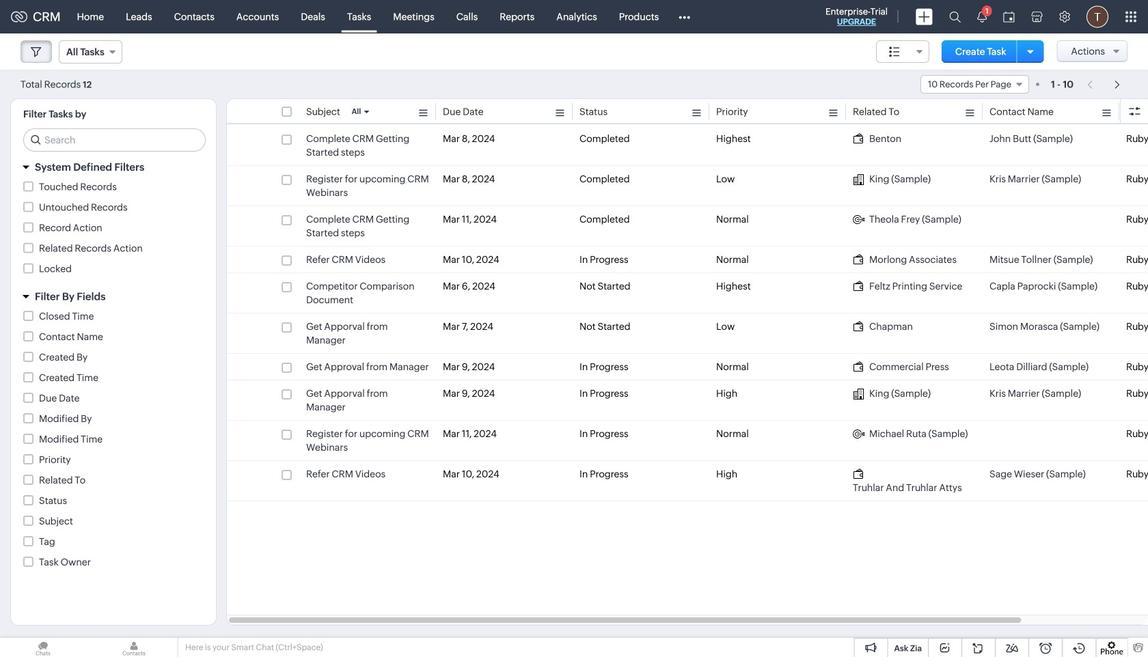 Task type: vqa. For each thing, say whether or not it's contained in the screenshot.
size FIELD
yes



Task type: describe. For each thing, give the bounding box(es) containing it.
create menu element
[[908, 0, 941, 33]]

logo image
[[11, 11, 27, 22]]

contacts image
[[91, 639, 177, 658]]

Other Modules field
[[670, 6, 700, 28]]

create menu image
[[916, 9, 933, 25]]

search element
[[941, 0, 969, 33]]

none field size
[[876, 40, 930, 63]]

chats image
[[0, 639, 86, 658]]

calendar image
[[1004, 11, 1015, 22]]

Search text field
[[24, 129, 205, 151]]

size image
[[889, 46, 900, 58]]

profile element
[[1079, 0, 1117, 33]]



Task type: locate. For each thing, give the bounding box(es) containing it.
row group
[[227, 126, 1149, 502]]

profile image
[[1087, 6, 1109, 28]]

signals element
[[969, 0, 995, 33]]

None field
[[59, 40, 122, 64], [876, 40, 930, 63], [921, 75, 1030, 94], [59, 40, 122, 64], [921, 75, 1030, 94]]

search image
[[950, 11, 961, 23]]



